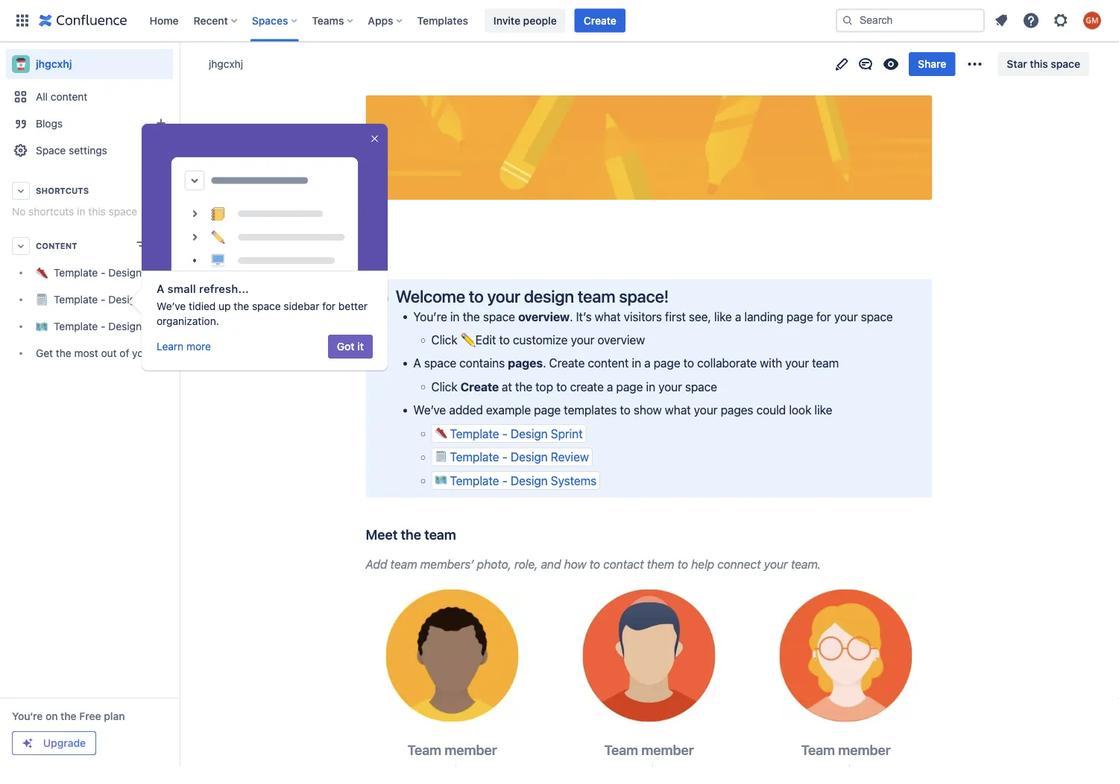 Task type: describe. For each thing, give the bounding box(es) containing it.
tidied
[[189, 300, 216, 313]]

blogs link
[[6, 110, 173, 137]]

shortcuts
[[36, 186, 89, 196]]

create a page image
[[152, 237, 170, 255]]

team up 'members''
[[425, 527, 456, 543]]

get
[[36, 347, 53, 360]]

on
[[46, 711, 58, 723]]

home link
[[145, 9, 183, 32]]

out
[[101, 347, 117, 360]]

template - design sprint link
[[6, 260, 173, 286]]

get the most out of your team space link
[[6, 340, 212, 367]]

add team members' photo, role, and how to contact them to help connect your team.
[[366, 557, 822, 572]]

template - design sprint for the template - design sprint link
[[54, 267, 173, 279]]

click for click create at the top to create a page in your space
[[432, 380, 458, 394]]

what for your
[[665, 403, 691, 417]]

1 vertical spatial create
[[549, 356, 585, 371]]

member for second copy icon from the right
[[642, 742, 694, 758]]

2 horizontal spatial a
[[735, 309, 742, 324]]

click ✏️ edit to customize your overview
[[432, 333, 645, 347]]

0 horizontal spatial jhgcxhj link
[[6, 49, 173, 79]]

:notepad_spiral: image
[[435, 451, 447, 462]]

it
[[358, 341, 364, 353]]

no
[[12, 206, 26, 218]]

meet
[[366, 527, 398, 543]]

photo,
[[477, 557, 512, 572]]

this inside space element
[[88, 206, 106, 218]]

click for click ✏️ edit to customize your overview
[[432, 333, 458, 347]]

1 member from the left
[[445, 742, 497, 758]]

design
[[524, 286, 574, 306]]

to left the show
[[620, 403, 631, 417]]

settings icon image
[[1053, 12, 1071, 29]]

help
[[692, 557, 715, 572]]

recent button
[[189, 9, 243, 32]]

the up ✏️
[[463, 309, 480, 324]]

most
[[74, 347, 98, 360]]

plan
[[104, 711, 125, 723]]

template for the template - design sprint 'button'
[[450, 427, 499, 441]]

2 team member from the left
[[605, 742, 694, 758]]

- for template - design systems button
[[502, 474, 508, 488]]

add
[[366, 557, 387, 572]]

small
[[168, 282, 196, 295]]

connect
[[718, 557, 761, 572]]

apps
[[368, 14, 394, 26]]

- for template - design systems link
[[101, 320, 106, 333]]

all
[[36, 91, 48, 103]]

design for the template - design sprint link
[[108, 267, 142, 279]]

space settings
[[36, 144, 107, 157]]

to right top
[[557, 380, 567, 394]]

team right 'with'
[[813, 356, 839, 371]]

members'
[[421, 557, 474, 572]]

template - design sprint button
[[432, 424, 587, 443]]

you're
[[12, 711, 43, 723]]

of
[[120, 347, 129, 360]]

create link
[[575, 9, 626, 32]]

space settings link
[[6, 137, 173, 164]]

the inside 'link'
[[56, 347, 71, 360]]

to up 'edit'
[[469, 286, 484, 306]]

to right how
[[590, 557, 601, 572]]

example
[[486, 403, 531, 417]]

landing
[[745, 309, 784, 324]]

customize
[[513, 333, 568, 347]]

design for template - design review link at the top
[[108, 294, 142, 306]]

this inside button
[[1030, 58, 1049, 70]]

0 horizontal spatial .
[[543, 356, 546, 371]]

:notepad_spiral: image
[[435, 451, 447, 462]]

design for template - design review button
[[511, 450, 548, 464]]

role,
[[515, 557, 538, 572]]

them
[[647, 557, 675, 572]]

content inside space element
[[51, 91, 88, 103]]

- for the template - design sprint 'button'
[[502, 427, 508, 441]]

learn more link
[[157, 339, 211, 354]]

with
[[760, 356, 783, 371]]

space inside get the most out of your team space 'link'
[[183, 347, 212, 360]]

star
[[1007, 58, 1028, 70]]

more
[[186, 341, 211, 353]]

1 horizontal spatial overview
[[598, 333, 645, 347]]

help icon image
[[1023, 12, 1041, 29]]

for inside a small refresh... we've tidied up the space sidebar for better organization.
[[322, 300, 336, 313]]

click create at the top to create a page in your space
[[432, 380, 718, 394]]

1 horizontal spatial content
[[588, 356, 629, 371]]

1 copy image from the left
[[693, 741, 711, 759]]

you're
[[414, 309, 447, 324]]

template - design systems button
[[432, 471, 601, 490]]

star this space
[[1007, 58, 1081, 70]]

:check_mark: image
[[373, 292, 388, 307]]

team.
[[791, 557, 822, 572]]

search image
[[842, 15, 854, 26]]

member for 2nd copy icon from left
[[839, 742, 891, 758]]

create
[[570, 380, 604, 394]]

collaborate
[[698, 356, 757, 371]]

template - design systems for template - design systems link
[[54, 320, 186, 333]]

team inside 'link'
[[156, 347, 180, 360]]

1 horizontal spatial like
[[815, 403, 833, 417]]

team for 2nd copy icon from left
[[801, 742, 836, 758]]

sidebar
[[284, 300, 320, 313]]

premium image
[[22, 738, 34, 750]]

to left help
[[678, 557, 689, 572]]

page down a space contains pages . create content in a page to collaborate with your team
[[617, 380, 643, 394]]

0 vertical spatial .
[[570, 309, 573, 324]]

visitors
[[624, 309, 662, 324]]

space
[[36, 144, 66, 157]]

welcome to your design team space!
[[396, 286, 669, 306]]

dismiss image
[[369, 130, 380, 148]]

more actions image
[[966, 55, 984, 73]]

template - design systems for template - design systems button
[[450, 474, 597, 488]]

you're on the free plan
[[12, 711, 125, 723]]

template - design review for template - design review button
[[450, 450, 589, 464]]

template for template - design review button
[[450, 450, 499, 464]]

first
[[665, 309, 686, 324]]

spaces
[[252, 14, 288, 26]]

better
[[339, 300, 368, 313]]

create inside global element
[[584, 14, 617, 26]]

page down first
[[654, 356, 681, 371]]

spaces button
[[248, 9, 303, 32]]

template for the template - design sprint link
[[54, 267, 98, 279]]

content
[[36, 241, 77, 251]]

sprint for the template - design sprint link
[[145, 267, 173, 279]]

copy image for welcome to your design team space!
[[668, 287, 686, 305]]

got
[[337, 341, 355, 353]]

jhgcxhj up refresh...
[[209, 225, 272, 249]]

we've inside a small refresh... we've tidied up the space sidebar for better organization.
[[157, 300, 186, 313]]

team for second copy icon from the right
[[605, 742, 639, 758]]

you're in the space overview . it's what visitors first see, like a landing page for your space
[[414, 309, 893, 324]]

space!
[[619, 286, 669, 306]]

review for template - design review button
[[551, 450, 589, 464]]

got it button
[[328, 335, 373, 359]]

a for a small refresh... we've tidied up the space sidebar for better organization.
[[157, 282, 164, 295]]

up
[[219, 300, 231, 313]]

at
[[502, 380, 512, 394]]

team right the add
[[391, 557, 417, 572]]

- for the template - design sprint link
[[101, 267, 106, 279]]

1 horizontal spatial for
[[817, 309, 832, 324]]

template for template - design review link at the top
[[54, 294, 98, 306]]

template - design review for template - design review link at the top
[[54, 294, 179, 306]]

it's
[[576, 309, 592, 324]]

the right on
[[61, 711, 77, 723]]

1 horizontal spatial pages
[[721, 403, 754, 417]]

- for template - design review link at the top
[[101, 294, 106, 306]]



Task type: locate. For each thing, give the bounding box(es) containing it.
the right at on the left
[[515, 380, 533, 394]]

no shortcuts in this space
[[12, 206, 137, 218]]

copy image
[[668, 287, 686, 305], [455, 526, 473, 544], [496, 741, 514, 759]]

in down "shortcuts" dropdown button
[[77, 206, 85, 218]]

0 vertical spatial create
[[584, 14, 617, 26]]

all content link
[[6, 84, 173, 110]]

in inside space element
[[77, 206, 85, 218]]

a
[[735, 309, 742, 324], [645, 356, 651, 371], [607, 380, 613, 394]]

template down added
[[450, 427, 499, 441]]

template down content dropdown button
[[54, 267, 98, 279]]

systems for template - design systems link
[[145, 320, 186, 333]]

template right :notepad_spiral: image on the left
[[450, 450, 499, 464]]

space inside a small refresh... we've tidied up the space sidebar for better organization.
[[252, 300, 281, 313]]

a up the show
[[645, 356, 651, 371]]

the inside a small refresh... we've tidied up the space sidebar for better organization.
[[234, 300, 249, 313]]

sprint inside space element
[[145, 267, 173, 279]]

review for template - design review link at the top
[[145, 294, 179, 306]]

jhgcxhj up all content
[[36, 58, 72, 70]]

0 horizontal spatial template - design systems
[[54, 320, 186, 333]]

learn
[[157, 341, 184, 353]]

template - design systems inside button
[[450, 474, 597, 488]]

3 member from the left
[[839, 742, 891, 758]]

banner containing home
[[0, 0, 1120, 42]]

like right see,
[[715, 309, 732, 324]]

0 horizontal spatial team member
[[408, 742, 497, 758]]

2 horizontal spatial team
[[801, 742, 836, 758]]

copy image
[[693, 741, 711, 759], [890, 741, 908, 759]]

- up template - design systems link
[[101, 294, 106, 306]]

invite
[[494, 14, 521, 26]]

teams button
[[308, 9, 359, 32]]

a left small
[[157, 282, 164, 295]]

create up 'click create at the top to create a page in your space'
[[549, 356, 585, 371]]

a for a space contains pages . create content in a page to collaborate with your team
[[414, 356, 421, 371]]

get the most out of your team space
[[36, 347, 212, 360]]

a small refresh... we've tidied up the space sidebar for better organization.
[[157, 282, 368, 327]]

1 horizontal spatial copy image
[[890, 741, 908, 759]]

design down template - design review button
[[511, 474, 548, 488]]

0 horizontal spatial a
[[607, 380, 613, 394]]

copy image for meet the team
[[455, 526, 473, 544]]

click
[[432, 333, 458, 347], [432, 380, 458, 394]]

1 vertical spatial overview
[[598, 333, 645, 347]]

your inside get the most out of your team space 'link'
[[132, 347, 153, 360]]

0 vertical spatial template - design systems
[[54, 320, 186, 333]]

jhgcxhj inside space element
[[36, 58, 72, 70]]

sprint down "templates"
[[551, 427, 583, 441]]

0 horizontal spatial content
[[51, 91, 88, 103]]

2 vertical spatial copy image
[[496, 741, 514, 759]]

to right 'edit'
[[499, 333, 510, 347]]

template - design review up template - design systems link
[[54, 294, 179, 306]]

template - design sprint for the template - design sprint 'button'
[[450, 427, 583, 441]]

0 horizontal spatial copy image
[[693, 741, 711, 759]]

1 horizontal spatial .
[[570, 309, 573, 324]]

1 vertical spatial this
[[88, 206, 106, 218]]

0 horizontal spatial pages
[[508, 356, 543, 371]]

1 vertical spatial pages
[[721, 403, 754, 417]]

overview
[[519, 309, 570, 324], [598, 333, 645, 347]]

shortcuts
[[28, 206, 74, 218]]

2 click from the top
[[432, 380, 458, 394]]

:map: image
[[435, 474, 447, 486]]

1 horizontal spatial this
[[1030, 58, 1049, 70]]

in up the show
[[646, 380, 656, 394]]

1 vertical spatial click
[[432, 380, 458, 394]]

content button
[[6, 233, 173, 260]]

what
[[595, 309, 621, 324], [665, 403, 691, 417]]

1 vertical spatial content
[[588, 356, 629, 371]]

design up template - design systems link
[[108, 294, 142, 306]]

like
[[715, 309, 732, 324], [815, 403, 833, 417]]

1 horizontal spatial jhgcxhj link
[[209, 57, 243, 72]]

this down "shortcuts" dropdown button
[[88, 206, 106, 218]]

your profile and preferences image
[[1084, 12, 1102, 29]]

the right meet
[[401, 527, 421, 543]]

2 team from the left
[[605, 742, 639, 758]]

share
[[918, 58, 947, 70]]

:map: image
[[435, 474, 447, 486]]

team left more
[[156, 347, 180, 360]]

1 click from the top
[[432, 333, 458, 347]]

tree inside space element
[[6, 260, 212, 367]]

member
[[445, 742, 497, 758], [642, 742, 694, 758], [839, 742, 891, 758]]

like right look at the right
[[815, 403, 833, 417]]

sprint inside 'button'
[[551, 427, 583, 441]]

look
[[789, 403, 812, 417]]

1 vertical spatial sprint
[[551, 427, 583, 441]]

notification icon image
[[993, 12, 1011, 29]]

settings
[[69, 144, 107, 157]]

- down template - design review button
[[502, 474, 508, 488]]

this
[[1030, 58, 1049, 70], [88, 206, 106, 218]]

0 vertical spatial what
[[595, 309, 621, 324]]

overview up a space contains pages . create content in a page to collaborate with your team
[[598, 333, 645, 347]]

0 horizontal spatial overview
[[519, 309, 570, 324]]

sprint
[[145, 267, 173, 279], [551, 427, 583, 441]]

design for template - design systems link
[[108, 320, 142, 333]]

we've added example page templates to show what your pages could look like
[[414, 403, 833, 417]]

0 vertical spatial template - design review
[[54, 294, 179, 306]]

0 horizontal spatial copy image
[[455, 526, 473, 544]]

1 horizontal spatial what
[[665, 403, 691, 417]]

page down top
[[534, 403, 561, 417]]

1 horizontal spatial sprint
[[551, 427, 583, 441]]

:check_mark: image
[[373, 292, 388, 307]]

apps button
[[364, 9, 408, 32]]

content right the all on the top left
[[51, 91, 88, 103]]

template right :map: image
[[450, 474, 499, 488]]

0 horizontal spatial sprint
[[145, 267, 173, 279]]

shortcuts button
[[6, 178, 173, 204]]

upgrade
[[43, 737, 86, 750]]

2 vertical spatial a
[[607, 380, 613, 394]]

to left collaborate
[[684, 356, 695, 371]]

0 vertical spatial systems
[[145, 320, 186, 333]]

template - design review button
[[432, 448, 593, 467]]

added
[[449, 403, 483, 417]]

0 vertical spatial a
[[735, 309, 742, 324]]

global element
[[9, 0, 836, 41]]

0 horizontal spatial member
[[445, 742, 497, 758]]

click up added
[[432, 380, 458, 394]]

1 vertical spatial template - design systems
[[450, 474, 597, 488]]

0 vertical spatial copy image
[[668, 287, 686, 305]]

click left ✏️
[[432, 333, 458, 347]]

0 horizontal spatial this
[[88, 206, 106, 218]]

top
[[536, 380, 554, 394]]

0 horizontal spatial review
[[145, 294, 179, 306]]

1 vertical spatial copy image
[[455, 526, 473, 544]]

. up top
[[543, 356, 546, 371]]

edit this page image
[[833, 55, 851, 73]]

2 copy image from the left
[[890, 741, 908, 759]]

to
[[469, 286, 484, 306], [499, 333, 510, 347], [684, 356, 695, 371], [557, 380, 567, 394], [620, 403, 631, 417], [590, 557, 601, 572], [678, 557, 689, 572]]

1 vertical spatial .
[[543, 356, 546, 371]]

0 vertical spatial like
[[715, 309, 732, 324]]

template - design sprint inside 'button'
[[450, 427, 583, 441]]

learn more
[[157, 341, 211, 353]]

tree
[[6, 260, 212, 367]]

refresh...
[[199, 282, 249, 295]]

for left better
[[322, 300, 336, 313]]

review
[[145, 294, 179, 306], [551, 450, 589, 464]]

jhgcxhj link
[[6, 49, 173, 79], [209, 57, 243, 72]]

jhgcxhj link up the all content link
[[6, 49, 173, 79]]

0 vertical spatial content
[[51, 91, 88, 103]]

overview down design
[[519, 309, 570, 324]]

template - design systems link
[[6, 313, 186, 340]]

- down example
[[502, 427, 508, 441]]

design up template - design systems button
[[511, 450, 548, 464]]

create down contains
[[461, 380, 499, 394]]

a
[[157, 282, 164, 295], [414, 356, 421, 371]]

pages down click ✏️ edit to customize your overview in the top of the page
[[508, 356, 543, 371]]

template - design review inside button
[[450, 450, 589, 464]]

0 vertical spatial pages
[[508, 356, 543, 371]]

sprint down the create a page image
[[145, 267, 173, 279]]

template - design sprint up template - design review button
[[450, 427, 583, 441]]

1 horizontal spatial template - design systems
[[450, 474, 597, 488]]

review down "templates"
[[551, 450, 589, 464]]

2 member from the left
[[642, 742, 694, 758]]

team
[[578, 286, 616, 306], [156, 347, 180, 360], [813, 356, 839, 371], [425, 527, 456, 543], [391, 557, 417, 572]]

- up template - design review link at the top
[[101, 267, 106, 279]]

jhgcxhj link down recent popup button
[[209, 57, 243, 72]]

1 vertical spatial like
[[815, 403, 833, 417]]

:athletic_shoe: image
[[435, 427, 447, 439], [435, 427, 447, 439]]

2 horizontal spatial member
[[839, 742, 891, 758]]

the right "get"
[[56, 347, 71, 360]]

0 vertical spatial this
[[1030, 58, 1049, 70]]

0 vertical spatial template - design sprint
[[54, 267, 173, 279]]

1 vertical spatial systems
[[551, 474, 597, 488]]

0 horizontal spatial a
[[157, 282, 164, 295]]

review inside button
[[551, 450, 589, 464]]

could
[[757, 403, 786, 417]]

welcome
[[396, 286, 465, 306]]

invite people
[[494, 14, 557, 26]]

1 team from the left
[[408, 742, 442, 758]]

0 horizontal spatial systems
[[145, 320, 186, 333]]

we've
[[157, 300, 186, 313], [414, 403, 446, 417]]

a space contains pages . create content in a page to collaborate with your team
[[414, 356, 839, 371]]

0 horizontal spatial template - design review
[[54, 294, 179, 306]]

a left landing
[[735, 309, 742, 324]]

what for visitors
[[595, 309, 621, 324]]

star this space button
[[998, 52, 1090, 76]]

team up it's
[[578, 286, 616, 306]]

contains
[[460, 356, 505, 371]]

invite people button
[[485, 9, 566, 32]]

systems up the "learn" on the top
[[145, 320, 186, 333]]

what right the show
[[665, 403, 691, 417]]

a inside a small refresh... we've tidied up the space sidebar for better organization.
[[157, 282, 164, 295]]

1 horizontal spatial copy image
[[496, 741, 514, 759]]

design for the template - design sprint 'button'
[[511, 427, 548, 441]]

design up template - design review button
[[511, 427, 548, 441]]

0 vertical spatial we've
[[157, 300, 186, 313]]

0 horizontal spatial like
[[715, 309, 732, 324]]

home
[[150, 14, 179, 26]]

a down you're
[[414, 356, 421, 371]]

- for template - design review button
[[502, 450, 508, 464]]

0 vertical spatial overview
[[519, 309, 570, 324]]

0 horizontal spatial for
[[322, 300, 336, 313]]

pages left could
[[721, 403, 754, 417]]

change view image
[[134, 237, 152, 255]]

your
[[488, 286, 521, 306], [835, 309, 858, 324], [571, 333, 595, 347], [132, 347, 153, 360], [786, 356, 809, 371], [659, 380, 682, 394], [694, 403, 718, 417], [764, 557, 788, 572]]

people
[[523, 14, 557, 26]]

2 vertical spatial create
[[461, 380, 499, 394]]

0 vertical spatial click
[[432, 333, 458, 347]]

upgrade button
[[13, 733, 95, 755]]

template - design review
[[54, 294, 179, 306], [450, 450, 589, 464]]

page right landing
[[787, 309, 814, 324]]

0 vertical spatial a
[[157, 282, 164, 295]]

1 horizontal spatial a
[[414, 356, 421, 371]]

- down the template - design sprint 'button'
[[502, 450, 508, 464]]

space
[[1051, 58, 1081, 70], [109, 206, 137, 218], [252, 300, 281, 313], [483, 309, 515, 324], [861, 309, 893, 324], [183, 347, 212, 360], [424, 356, 457, 371], [685, 380, 718, 394]]

1 horizontal spatial review
[[551, 450, 589, 464]]

template - design review up template - design systems button
[[450, 450, 589, 464]]

systems for template - design systems button
[[551, 474, 597, 488]]

1 vertical spatial what
[[665, 403, 691, 417]]

recent
[[194, 14, 228, 26]]

.
[[570, 309, 573, 324], [543, 356, 546, 371]]

1 horizontal spatial team
[[605, 742, 639, 758]]

the right the 'up'
[[234, 300, 249, 313]]

contact
[[604, 557, 644, 572]]

how
[[564, 557, 587, 572]]

banner
[[0, 0, 1120, 42]]

template up most
[[54, 320, 98, 333]]

1 horizontal spatial template - design review
[[450, 450, 589, 464]]

review inside tree
[[145, 294, 179, 306]]

template inside 'button'
[[450, 427, 499, 441]]

in down visitors at top right
[[632, 356, 642, 371]]

1 horizontal spatial member
[[642, 742, 694, 758]]

template for template - design systems button
[[450, 474, 499, 488]]

template for template - design systems link
[[54, 320, 98, 333]]

0 horizontal spatial we've
[[157, 300, 186, 313]]

we've left added
[[414, 403, 446, 417]]

template - design sprint up template - design review link at the top
[[54, 267, 173, 279]]

space element
[[0, 42, 212, 768]]

1 vertical spatial template - design review
[[450, 450, 589, 464]]

edit
[[476, 333, 496, 347]]

appswitcher icon image
[[13, 12, 31, 29]]

the
[[234, 300, 249, 313], [463, 309, 480, 324], [56, 347, 71, 360], [515, 380, 533, 394], [401, 527, 421, 543], [61, 711, 77, 723]]

template down the template - design sprint link
[[54, 294, 98, 306]]

and
[[541, 557, 561, 572]]

create right people
[[584, 14, 617, 26]]

template - design sprint
[[54, 267, 173, 279], [450, 427, 583, 441]]

2 horizontal spatial copy image
[[668, 287, 686, 305]]

2 horizontal spatial team member
[[801, 742, 891, 758]]

systems
[[145, 320, 186, 333], [551, 474, 597, 488]]

we've down small
[[157, 300, 186, 313]]

template - design systems inside space element
[[54, 320, 186, 333]]

design for template - design systems button
[[511, 474, 548, 488]]

1 horizontal spatial team member
[[605, 742, 694, 758]]

sprint for the template - design sprint 'button'
[[551, 427, 583, 441]]

1 vertical spatial a
[[414, 356, 421, 371]]

in right you're
[[451, 309, 460, 324]]

0 vertical spatial review
[[145, 294, 179, 306]]

space inside star this space button
[[1051, 58, 1081, 70]]

stop watching image
[[883, 55, 900, 73]]

design
[[108, 267, 142, 279], [108, 294, 142, 306], [108, 320, 142, 333], [511, 427, 548, 441], [511, 450, 548, 464], [511, 474, 548, 488]]

tree containing template - design sprint
[[6, 260, 212, 367]]

1 vertical spatial review
[[551, 450, 589, 464]]

got it
[[337, 341, 364, 353]]

page
[[787, 309, 814, 324], [654, 356, 681, 371], [617, 380, 643, 394], [534, 403, 561, 417]]

templates link
[[413, 9, 473, 32]]

design up of at the top left of the page
[[108, 320, 142, 333]]

1 vertical spatial a
[[645, 356, 651, 371]]

review up organization.
[[145, 294, 179, 306]]

template - design systems up get the most out of your team space
[[54, 320, 186, 333]]

free
[[79, 711, 101, 723]]

- up out
[[101, 320, 106, 333]]

0 horizontal spatial what
[[595, 309, 621, 324]]

templates
[[417, 14, 468, 26]]

create a blog image
[[152, 114, 170, 132]]

design down change view image
[[108, 267, 142, 279]]

blogs
[[36, 117, 63, 130]]

0 vertical spatial sprint
[[145, 267, 173, 279]]

✏️
[[461, 333, 473, 347]]

jhgcxhj down recent popup button
[[209, 58, 243, 70]]

meet the team
[[366, 527, 456, 543]]

teams
[[312, 14, 344, 26]]

a right create
[[607, 380, 613, 394]]

1 vertical spatial we've
[[414, 403, 446, 417]]

content up create
[[588, 356, 629, 371]]

this right star
[[1030, 58, 1049, 70]]

1 horizontal spatial systems
[[551, 474, 597, 488]]

template - design review inside space element
[[54, 294, 179, 306]]

template - design systems down template - design review button
[[450, 474, 597, 488]]

0 horizontal spatial team
[[408, 742, 442, 758]]

systems inside button
[[551, 474, 597, 488]]

for right landing
[[817, 309, 832, 324]]

show
[[634, 403, 662, 417]]

3 team from the left
[[801, 742, 836, 758]]

confluence image
[[39, 12, 127, 29], [39, 12, 127, 29]]

1 team member from the left
[[408, 742, 497, 758]]

- inside 'button'
[[502, 427, 508, 441]]

0 horizontal spatial template - design sprint
[[54, 267, 173, 279]]

1 horizontal spatial we've
[[414, 403, 446, 417]]

team for the middle copy image
[[408, 742, 442, 758]]

1 vertical spatial template - design sprint
[[450, 427, 583, 441]]

systems inside space element
[[145, 320, 186, 333]]

. left it's
[[570, 309, 573, 324]]

Search field
[[836, 9, 985, 32]]

see,
[[689, 309, 712, 324]]

what right it's
[[595, 309, 621, 324]]

templates
[[564, 403, 617, 417]]

organization.
[[157, 315, 219, 327]]

share button
[[909, 52, 956, 76]]

1 horizontal spatial a
[[645, 356, 651, 371]]

3 team member from the left
[[801, 742, 891, 758]]

1 horizontal spatial template - design sprint
[[450, 427, 583, 441]]

design inside 'button'
[[511, 427, 548, 441]]

systems down template - design review button
[[551, 474, 597, 488]]

template - design sprint inside tree
[[54, 267, 173, 279]]



Task type: vqa. For each thing, say whether or not it's contained in the screenshot.
Add your tools to Build To track development work, add your team's repositories and source code management tools.
no



